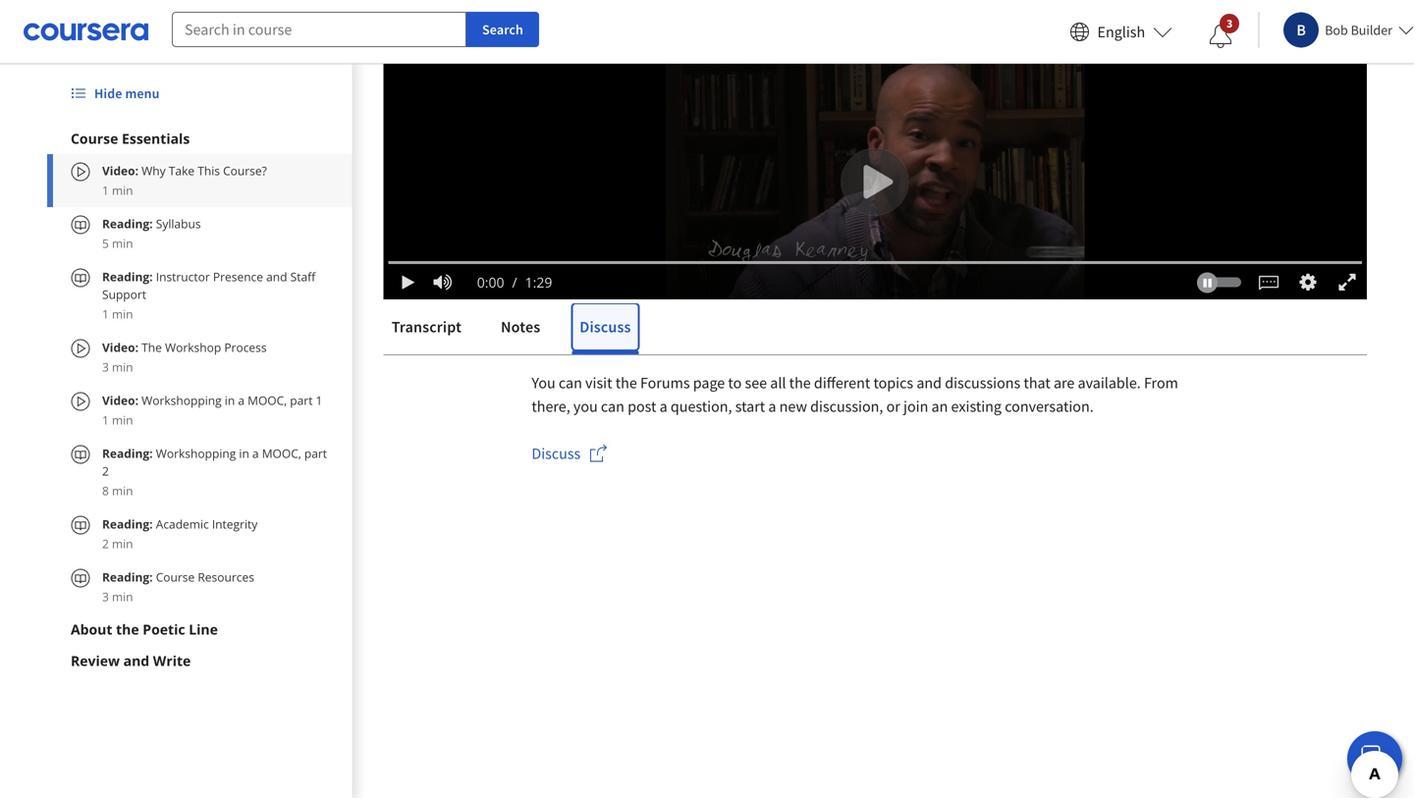 Task type: describe. For each thing, give the bounding box(es) containing it.
start
[[735, 397, 765, 416]]

0:00
[[477, 273, 504, 292]]

see
[[745, 373, 767, 393]]

min inside video: workshopping in a mooc, part 1 1 min
[[112, 412, 133, 428]]

show notifications image
[[1209, 25, 1233, 48]]

search
[[482, 21, 524, 38]]

video: for video: the workshop process 3 min
[[102, 339, 138, 356]]

academic
[[156, 516, 209, 532]]

question,
[[671, 397, 732, 416]]

6 min from the top
[[112, 483, 133, 499]]

1 horizontal spatial the
[[616, 373, 637, 393]]

1 horizontal spatial this
[[500, 263, 549, 297]]

the
[[142, 339, 162, 356]]

a inside video: workshopping in a mooc, part 1 1 min
[[238, 392, 245, 409]]

workshopping inside the workshopping in a mooc, part 2
[[156, 445, 236, 462]]

visit
[[585, 373, 612, 393]]

are
[[1054, 373, 1075, 393]]

in inside the workshopping in a mooc, part 2
[[239, 445, 249, 462]]

video: why take this course? 1 min
[[102, 163, 267, 198]]

hide menu
[[94, 84, 160, 102]]

write
[[153, 652, 191, 670]]

existing
[[951, 397, 1002, 416]]

an
[[932, 397, 948, 416]]

about the poetic line
[[71, 620, 218, 639]]

all
[[770, 373, 786, 393]]

3 button
[[1194, 13, 1249, 60]]

or
[[887, 397, 901, 416]]

discuss link
[[532, 444, 608, 468]]

you
[[574, 397, 598, 416]]

process
[[224, 339, 267, 356]]

a left new in the right of the page
[[768, 397, 776, 416]]

reading: course resources 3 min
[[102, 569, 254, 605]]

discussion,
[[810, 397, 883, 416]]

review and write button
[[71, 651, 329, 671]]

8
[[102, 483, 109, 499]]

support
[[102, 286, 146, 303]]

0:00 / 1:29
[[477, 273, 552, 292]]

workshopping in a mooc, part 2
[[102, 445, 327, 479]]

mute image
[[430, 273, 455, 292]]

integrity
[[212, 516, 258, 532]]

bob
[[1325, 21, 1348, 39]]

new
[[780, 397, 807, 416]]

to
[[728, 373, 742, 393]]

staff
[[290, 269, 316, 285]]

transcript button
[[384, 304, 470, 351]]

3 min from the top
[[112, 306, 133, 322]]

notes
[[501, 317, 541, 337]]

essentials
[[122, 129, 190, 148]]

discuss button
[[572, 304, 639, 351]]

this inside video: why take this course? 1 min
[[198, 163, 220, 179]]

that
[[1024, 373, 1051, 393]]

why take this course?
[[384, 263, 648, 297]]

take inside video: why take this course? 1 min
[[169, 163, 195, 179]]

review and write
[[71, 652, 191, 670]]

page
[[693, 373, 725, 393]]

there,
[[532, 397, 570, 416]]

workshop
[[165, 339, 221, 356]]

1 horizontal spatial can
[[601, 397, 625, 416]]

course inside reading: course resources 3 min
[[156, 569, 195, 585]]

3 inside reading: course resources 3 min
[[102, 589, 109, 605]]

the inside dropdown button
[[116, 620, 139, 639]]

3 inside "dropdown button"
[[1227, 16, 1233, 31]]

syllabus
[[156, 216, 201, 232]]

min inside 'reading: academic integrity 2 min'
[[112, 536, 133, 552]]

min inside video: why take this course? 1 min
[[112, 182, 133, 198]]

related lecture content tabs tab list
[[384, 304, 1367, 355]]

review
[[71, 652, 120, 670]]

2 horizontal spatial the
[[789, 373, 811, 393]]

topics
[[874, 373, 914, 393]]

presence
[[213, 269, 263, 285]]

transcript
[[392, 317, 462, 337]]

part inside video: workshopping in a mooc, part 1 1 min
[[290, 392, 313, 409]]

in inside video: workshopping in a mooc, part 1 1 min
[[225, 392, 235, 409]]

0 minutes 0 seconds element
[[477, 273, 504, 292]]

min inside reading: syllabus 5 min
[[112, 235, 133, 251]]

1 horizontal spatial take
[[440, 263, 494, 297]]

poetic
[[143, 620, 185, 639]]



Task type: locate. For each thing, give the bounding box(es) containing it.
1
[[102, 182, 109, 198], [102, 306, 109, 322], [316, 392, 323, 409], [102, 412, 109, 428]]

part inside the workshopping in a mooc, part 2
[[304, 445, 327, 462]]

instructor presence and staff support
[[102, 269, 316, 303]]

line
[[189, 620, 218, 639]]

0 vertical spatial workshopping
[[142, 392, 222, 409]]

and inside "review and write" 'dropdown button'
[[123, 652, 149, 670]]

reading: for syllabus
[[102, 216, 153, 232]]

1 horizontal spatial course?
[[554, 263, 648, 297]]

0 horizontal spatial can
[[559, 373, 582, 393]]

min down 8 min
[[112, 536, 133, 552]]

reading: for academic integrity
[[102, 516, 153, 532]]

0 vertical spatial course?
[[223, 163, 267, 179]]

2 vertical spatial 3
[[102, 589, 109, 605]]

course? down course essentials dropdown button
[[223, 163, 267, 179]]

1 vertical spatial mooc,
[[262, 445, 301, 462]]

1 vertical spatial can
[[601, 397, 625, 416]]

reading: up "5"
[[102, 216, 153, 232]]

b
[[1297, 20, 1306, 40]]

0 vertical spatial take
[[169, 163, 195, 179]]

1 vertical spatial part
[[304, 445, 327, 462]]

3 video: from the top
[[102, 392, 138, 409]]

you
[[532, 373, 556, 393]]

workshopping inside video: workshopping in a mooc, part 1 1 min
[[142, 392, 222, 409]]

mooc, down process
[[248, 392, 287, 409]]

1 min
[[102, 306, 133, 322]]

a down video: workshopping in a mooc, part 1 1 min
[[252, 445, 259, 462]]

and inside you can visit the forums page to see all the different topics and discussions that are available. from there, you can post a question, start a new discussion, or join an existing conversation.
[[917, 373, 942, 393]]

1 vertical spatial course?
[[554, 263, 648, 297]]

reading: inside reading: course resources 3 min
[[102, 569, 153, 585]]

forums
[[640, 373, 690, 393]]

save
[[1284, 270, 1317, 290]]

1 minutes 29 seconds element
[[525, 273, 552, 292]]

reading: syllabus 5 min
[[102, 216, 201, 251]]

3
[[1227, 16, 1233, 31], [102, 359, 109, 375], [102, 589, 109, 605]]

0 vertical spatial 2
[[102, 463, 109, 479]]

min right "5"
[[112, 235, 133, 251]]

0 vertical spatial discuss
[[580, 317, 631, 337]]

0 vertical spatial this
[[198, 163, 220, 179]]

video: inside video: why take this course? 1 min
[[102, 163, 138, 179]]

2 reading: from the top
[[102, 269, 156, 285]]

min right 8
[[112, 483, 133, 499]]

min up 8 min
[[112, 412, 133, 428]]

a down process
[[238, 392, 245, 409]]

video:
[[102, 163, 138, 179], [102, 339, 138, 356], [102, 392, 138, 409]]

0 horizontal spatial course?
[[223, 163, 267, 179]]

mooc,
[[248, 392, 287, 409], [262, 445, 301, 462]]

0 vertical spatial in
[[225, 392, 235, 409]]

discuss down there,
[[532, 444, 581, 464]]

5 reading: from the top
[[102, 569, 153, 585]]

2 vertical spatial and
[[123, 652, 149, 670]]

different
[[814, 373, 870, 393]]

2 min from the top
[[112, 235, 133, 251]]

0 horizontal spatial why
[[142, 163, 166, 179]]

video: left the
[[102, 339, 138, 356]]

5 min from the top
[[112, 412, 133, 428]]

english button
[[1062, 0, 1181, 64]]

video: for video: workshopping in a mooc, part 1 1 min
[[102, 392, 138, 409]]

0 vertical spatial can
[[559, 373, 582, 393]]

the right all
[[789, 373, 811, 393]]

builder
[[1351, 21, 1393, 39]]

video: down video: the workshop process 3 min
[[102, 392, 138, 409]]

2
[[102, 463, 109, 479], [102, 536, 109, 552]]

reading: inside reading: syllabus 5 min
[[102, 216, 153, 232]]

0 vertical spatial why
[[142, 163, 166, 179]]

and inside the instructor presence and staff support
[[266, 269, 287, 285]]

1 horizontal spatial and
[[266, 269, 287, 285]]

the up review and write
[[116, 620, 139, 639]]

full screen image
[[1335, 273, 1360, 292]]

and
[[266, 269, 287, 285], [917, 373, 942, 393], [123, 652, 149, 670]]

0 vertical spatial course
[[71, 129, 118, 148]]

0 horizontal spatial the
[[116, 620, 139, 639]]

take down course essentials dropdown button
[[169, 163, 195, 179]]

1 vertical spatial and
[[917, 373, 942, 393]]

/
[[512, 273, 517, 292]]

1 video: from the top
[[102, 163, 138, 179]]

and up an
[[917, 373, 942, 393]]

available.
[[1078, 373, 1141, 393]]

3 up about
[[102, 589, 109, 605]]

reading: inside 'reading: academic integrity 2 min'
[[102, 516, 153, 532]]

video: inside video: the workshop process 3 min
[[102, 339, 138, 356]]

2 inside the workshopping in a mooc, part 2
[[102, 463, 109, 479]]

menu
[[125, 84, 160, 102]]

a right post
[[660, 397, 668, 416]]

coursera image
[[24, 16, 148, 47]]

2 down 8
[[102, 536, 109, 552]]

take
[[169, 163, 195, 179], [440, 263, 494, 297]]

video: workshopping in a mooc, part 1 1 min
[[102, 392, 323, 428]]

discussions
[[945, 373, 1021, 393]]

search button
[[467, 12, 539, 47]]

reading: for course resources
[[102, 569, 153, 585]]

min down 1 min
[[112, 359, 133, 375]]

in down process
[[225, 392, 235, 409]]

1 horizontal spatial why
[[384, 263, 434, 297]]

1 vertical spatial workshopping
[[156, 445, 236, 462]]

1:29
[[525, 273, 552, 292]]

1 vertical spatial 2
[[102, 536, 109, 552]]

mooc, inside the workshopping in a mooc, part 2
[[262, 445, 301, 462]]

1 vertical spatial this
[[500, 263, 549, 297]]

english
[[1098, 22, 1145, 42]]

workshopping down video: the workshop process 3 min
[[142, 392, 222, 409]]

reading: academic integrity 2 min
[[102, 516, 258, 552]]

from
[[1144, 373, 1179, 393]]

hide menu button
[[63, 76, 167, 111]]

2 up 8
[[102, 463, 109, 479]]

3 down 1 min
[[102, 359, 109, 375]]

course essentials
[[71, 129, 190, 148]]

course? up discuss button
[[554, 263, 648, 297]]

and left staff
[[266, 269, 287, 285]]

2 vertical spatial video:
[[102, 392, 138, 409]]

play image
[[398, 274, 418, 290]]

min down support at the top of page
[[112, 306, 133, 322]]

discuss inside button
[[580, 317, 631, 337]]

1 vertical spatial video:
[[102, 339, 138, 356]]

this
[[198, 163, 220, 179], [500, 263, 549, 297]]

1 inside video: why take this course? 1 min
[[102, 182, 109, 198]]

reading: down 8 min
[[102, 516, 153, 532]]

7 min from the top
[[112, 536, 133, 552]]

why inside video: why take this course? 1 min
[[142, 163, 166, 179]]

0 vertical spatial and
[[266, 269, 287, 285]]

chat with us image
[[1359, 744, 1391, 775]]

1 vertical spatial take
[[440, 263, 494, 297]]

min up reading: syllabus 5 min
[[112, 182, 133, 198]]

mooc, down video: workshopping in a mooc, part 1 1 min
[[262, 445, 301, 462]]

in down video: workshopping in a mooc, part 1 1 min
[[239, 445, 249, 462]]

take left /
[[440, 263, 494, 297]]

3 left b
[[1227, 16, 1233, 31]]

8 min
[[102, 483, 133, 499]]

mooc, inside video: workshopping in a mooc, part 1 1 min
[[248, 392, 287, 409]]

course essentials button
[[71, 129, 329, 148]]

workshopping
[[142, 392, 222, 409], [156, 445, 236, 462]]

5
[[102, 235, 109, 251]]

about
[[71, 620, 112, 639]]

0 horizontal spatial course
[[71, 129, 118, 148]]

why up transcript
[[384, 263, 434, 297]]

min
[[112, 182, 133, 198], [112, 235, 133, 251], [112, 306, 133, 322], [112, 359, 133, 375], [112, 412, 133, 428], [112, 483, 133, 499], [112, 536, 133, 552], [112, 589, 133, 605]]

min up about the poetic line
[[112, 589, 133, 605]]

conversation.
[[1005, 397, 1094, 416]]

why
[[142, 163, 166, 179], [384, 263, 434, 297]]

reading: up support at the top of page
[[102, 269, 156, 285]]

2 horizontal spatial and
[[917, 373, 942, 393]]

course inside dropdown button
[[71, 129, 118, 148]]

2 inside 'reading: academic integrity 2 min'
[[102, 536, 109, 552]]

and down about the poetic line
[[123, 652, 149, 670]]

8 min from the top
[[112, 589, 133, 605]]

4 min from the top
[[112, 359, 133, 375]]

course?
[[223, 163, 267, 179], [554, 263, 648, 297]]

video: inside video: workshopping in a mooc, part 1 1 min
[[102, 392, 138, 409]]

1 reading: from the top
[[102, 216, 153, 232]]

resources
[[198, 569, 254, 585]]

0 horizontal spatial in
[[225, 392, 235, 409]]

part
[[290, 392, 313, 409], [304, 445, 327, 462]]

2 video: from the top
[[102, 339, 138, 356]]

note
[[1320, 270, 1352, 290]]

video: for video: why take this course? 1 min
[[102, 163, 138, 179]]

0 vertical spatial video:
[[102, 163, 138, 179]]

reading: up 8 min
[[102, 445, 156, 462]]

1 vertical spatial discuss
[[532, 444, 581, 464]]

1 vertical spatial in
[[239, 445, 249, 462]]

min inside video: the workshop process 3 min
[[112, 359, 133, 375]]

discuss
[[580, 317, 631, 337], [532, 444, 581, 464]]

why down essentials
[[142, 163, 166, 179]]

notes button
[[493, 304, 548, 351]]

the
[[616, 373, 637, 393], [789, 373, 811, 393], [116, 620, 139, 639]]

post
[[628, 397, 657, 416]]

3 reading: from the top
[[102, 445, 156, 462]]

video: down 'course essentials'
[[102, 163, 138, 179]]

reading: up about the poetic line
[[102, 569, 153, 585]]

save note
[[1284, 270, 1352, 290]]

4 reading: from the top
[[102, 516, 153, 532]]

3 inside video: the workshop process 3 min
[[102, 359, 109, 375]]

reading:
[[102, 216, 153, 232], [102, 269, 156, 285], [102, 445, 156, 462], [102, 516, 153, 532], [102, 569, 153, 585]]

a
[[238, 392, 245, 409], [660, 397, 668, 416], [768, 397, 776, 416], [252, 445, 259, 462]]

bob builder
[[1325, 21, 1393, 39]]

can
[[559, 373, 582, 393], [601, 397, 625, 416]]

0 vertical spatial 3
[[1227, 16, 1233, 31]]

instructor
[[156, 269, 210, 285]]

2 2 from the top
[[102, 536, 109, 552]]

Search in course text field
[[172, 12, 467, 47]]

1 horizontal spatial course
[[156, 569, 195, 585]]

0 horizontal spatial and
[[123, 652, 149, 670]]

course down hide
[[71, 129, 118, 148]]

0 horizontal spatial this
[[198, 163, 220, 179]]

course down 'reading: academic integrity 2 min'
[[156, 569, 195, 585]]

save note button
[[1241, 256, 1367, 304]]

1 vertical spatial 3
[[102, 359, 109, 375]]

course? inside video: why take this course? 1 min
[[223, 163, 267, 179]]

1 min from the top
[[112, 182, 133, 198]]

video: the workshop process 3 min
[[102, 339, 267, 375]]

join
[[904, 397, 929, 416]]

about the poetic line button
[[71, 620, 329, 639]]

0 vertical spatial part
[[290, 392, 313, 409]]

1 vertical spatial why
[[384, 263, 434, 297]]

workshopping down video: workshopping in a mooc, part 1 1 min
[[156, 445, 236, 462]]

course
[[71, 129, 118, 148], [156, 569, 195, 585]]

1 2 from the top
[[102, 463, 109, 479]]

0 vertical spatial mooc,
[[248, 392, 287, 409]]

1 vertical spatial course
[[156, 569, 195, 585]]

1 horizontal spatial in
[[239, 445, 249, 462]]

you can visit the forums page to see all the different topics and discussions that are available. from there, you can post a question, start a new discussion, or join an existing conversation.
[[532, 373, 1179, 416]]

hide
[[94, 84, 122, 102]]

discuss up 'visit' at the top left of page
[[580, 317, 631, 337]]

the right 'visit' at the top left of page
[[616, 373, 637, 393]]

a inside the workshopping in a mooc, part 2
[[252, 445, 259, 462]]

0 horizontal spatial take
[[169, 163, 195, 179]]

min inside reading: course resources 3 min
[[112, 589, 133, 605]]



Task type: vqa. For each thing, say whether or not it's contained in the screenshot.


